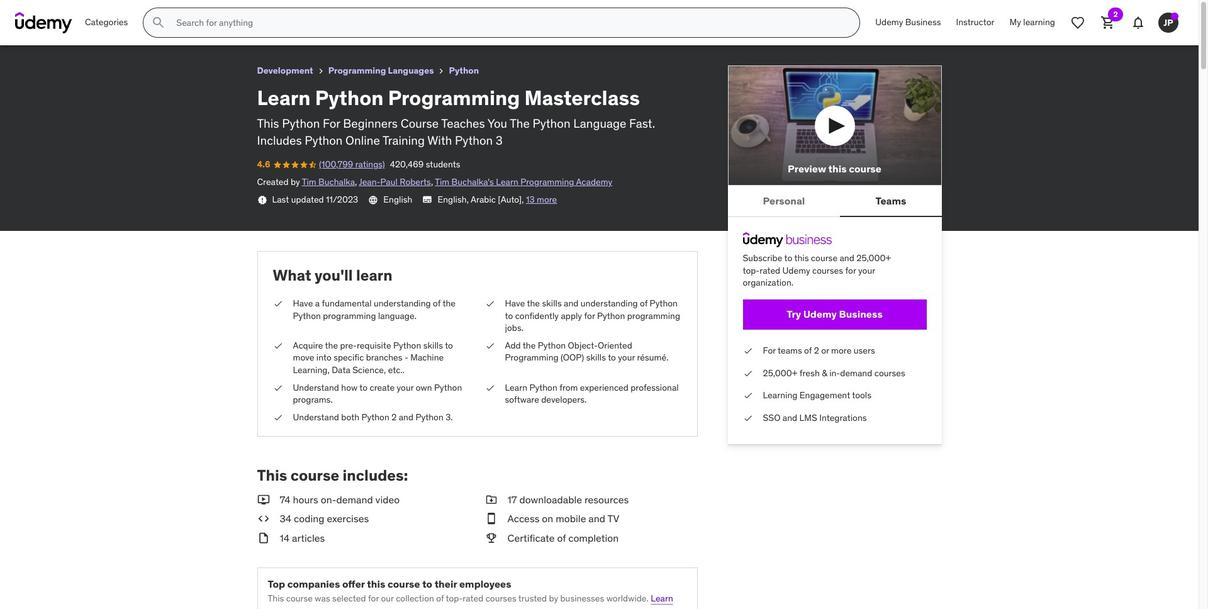 Task type: describe. For each thing, give the bounding box(es) containing it.
a
[[315, 298, 320, 309]]

2 vertical spatial for
[[368, 593, 379, 604]]

sso and lms integrations
[[763, 412, 867, 423]]

2 horizontal spatial courses
[[874, 367, 905, 379]]

add the python object-oriented programming (oop) skills to your résumé.
[[505, 340, 669, 363]]

python up the oriented
[[597, 310, 625, 321]]

udemy business image
[[743, 232, 832, 247]]

teams
[[876, 194, 906, 207]]

instructor
[[956, 16, 995, 28]]

[auto]
[[498, 194, 522, 205]]

my learning
[[1010, 16, 1055, 28]]

xsmall image for acquire the pre-requisite python skills to move into specific branches - machine learning, data science,  etc..
[[273, 340, 283, 352]]

understand how to create your own python programs.
[[293, 382, 462, 405]]

1 horizontal spatial ,
[[431, 176, 433, 187]]

tools
[[852, 390, 872, 401]]

understand both python 2 and python 3.
[[293, 411, 453, 423]]

xsmall image for last updated 11/2023
[[257, 195, 267, 205]]

pre-
[[340, 340, 357, 351]]

skills inside add the python object-oriented programming (oop) skills to your résumé.
[[586, 352, 606, 363]]

tim buchalka link
[[302, 176, 355, 187]]

create
[[370, 382, 395, 393]]

xsmall image for 25,000+
[[743, 367, 753, 380]]

own
[[416, 382, 432, 393]]

1 vertical spatial by
[[549, 593, 558, 604]]

(oop)
[[561, 352, 584, 363]]

tim buchalka's learn programming academy link
[[435, 176, 612, 187]]

course up hours
[[290, 466, 339, 485]]

more inside 'learn more'
[[268, 605, 288, 609]]

english, arabic [auto] , 13 more
[[438, 194, 557, 205]]

python left online on the left top of the page
[[305, 133, 343, 148]]

updated
[[291, 194, 324, 205]]

try udemy business link
[[743, 300, 927, 330]]

python down understand how to create your own python programs.
[[361, 411, 389, 423]]

data
[[332, 364, 350, 376]]

jean-
[[359, 176, 380, 187]]

programming up the 13 more button
[[521, 176, 574, 187]]

1 vertical spatial business
[[839, 308, 883, 321]]

how
[[341, 382, 358, 393]]

python left the 'categories'
[[39, 6, 73, 18]]

users
[[854, 345, 875, 356]]

udemy business link
[[868, 8, 949, 38]]

try
[[787, 308, 801, 321]]

to inside add the python object-oriented programming (oop) skills to your résumé.
[[608, 352, 616, 363]]

small image for access
[[485, 512, 497, 526]]

online
[[346, 133, 380, 148]]

top
[[268, 578, 285, 590]]

fast.
[[629, 116, 655, 131]]

74 hours on-demand video
[[280, 493, 400, 506]]

xsmall image for sso and lms integrations
[[743, 412, 753, 424]]

integrations
[[819, 412, 867, 423]]

jp
[[1164, 17, 1173, 28]]

for inside have the skills and understanding of python to confidently apply for python programming jobs.
[[584, 310, 595, 321]]

2 vertical spatial udemy
[[803, 308, 837, 321]]

0 horizontal spatial 420,469 students
[[109, 22, 179, 33]]

python down teaches
[[455, 133, 493, 148]]

learning engagement tools
[[763, 390, 872, 401]]

sso
[[763, 412, 781, 423]]

11/2023
[[326, 194, 358, 205]]

downloadable
[[519, 493, 582, 506]]

learn for learn python from experienced professional software developers.
[[505, 382, 527, 393]]

in-
[[829, 367, 840, 379]]

teaches
[[441, 116, 485, 131]]

13
[[526, 194, 535, 205]]

0 vertical spatial (100,799
[[38, 22, 72, 33]]

to inside understand how to create your own python programs.
[[360, 382, 368, 393]]

jobs.
[[505, 322, 524, 334]]

and inside have the skills and understanding of python to confidently apply for python programming jobs.
[[564, 298, 579, 309]]

python inside understand how to create your own python programs.
[[434, 382, 462, 393]]

0 horizontal spatial 4.6
[[10, 22, 23, 33]]

programming inside have the skills and understanding of python to confidently apply for python programming jobs.
[[627, 310, 680, 321]]

coding
[[294, 513, 324, 525]]

businesses
[[560, 593, 604, 604]]

17
[[507, 493, 517, 506]]

learning
[[1023, 16, 1055, 28]]

development
[[257, 65, 313, 76]]

udemy image
[[15, 12, 72, 33]]

languages
[[388, 65, 434, 76]]

employees
[[459, 578, 511, 590]]

for inside subscribe to this course and 25,000+ top‑rated udemy courses for your organization.
[[845, 265, 856, 276]]

tv
[[607, 513, 619, 525]]

learn
[[356, 266, 392, 285]]

buchalka's
[[452, 176, 494, 187]]

fresh
[[800, 367, 820, 379]]

development link
[[257, 63, 313, 79]]

was
[[315, 593, 330, 604]]

Search for anything text field
[[174, 12, 845, 33]]

teams button
[[840, 186, 942, 216]]

english
[[383, 194, 412, 205]]

1 vertical spatial 4.6
[[257, 159, 270, 170]]

worldwide.
[[606, 593, 649, 604]]

13 more button
[[526, 194, 557, 206]]

xsmall image for for
[[743, 345, 753, 357]]

programming left the submit search icon
[[76, 6, 142, 18]]

last
[[272, 194, 289, 205]]

xsmall image for add
[[485, 340, 495, 352]]

understand for understand both python 2 and python 3.
[[293, 411, 339, 423]]

academy
[[576, 176, 612, 187]]

1 vertical spatial ratings)
[[355, 159, 385, 170]]

companies
[[287, 578, 340, 590]]

etc..
[[388, 364, 405, 376]]

notifications image
[[1131, 15, 1146, 30]]

xsmall image for have
[[485, 298, 495, 310]]

branches
[[366, 352, 402, 363]]

or
[[821, 345, 829, 356]]

organization.
[[743, 277, 794, 288]]

0 vertical spatial ratings)
[[74, 22, 104, 33]]

understanding inside have the skills and understanding of python to confidently apply for python programming jobs.
[[581, 298, 638, 309]]

0 horizontal spatial demand
[[336, 493, 373, 506]]

the for have the skills and understanding of python to confidently apply for python programming jobs.
[[527, 298, 540, 309]]

1 horizontal spatial (100,799 ratings)
[[319, 159, 385, 170]]

access on mobile and tv
[[507, 513, 619, 525]]

of left top-
[[436, 593, 444, 604]]

tab list containing personal
[[728, 186, 942, 217]]

certificate
[[507, 532, 555, 544]]

jp link
[[1153, 8, 1184, 38]]

python left 3.
[[416, 411, 443, 423]]

2 horizontal spatial more
[[831, 345, 852, 356]]

xsmall image for learn
[[485, 382, 495, 394]]

2 vertical spatial courses
[[486, 593, 516, 604]]

machine
[[410, 352, 444, 363]]

xsmall image left python link
[[436, 66, 446, 76]]

categories
[[85, 16, 128, 28]]

have for have a fundamental understanding of the python programming language.
[[293, 298, 313, 309]]

&
[[822, 367, 827, 379]]

learn for learn python programming masterclass
[[10, 6, 37, 18]]

0 vertical spatial demand
[[840, 367, 872, 379]]

instructor link
[[949, 8, 1002, 38]]

roberts
[[400, 176, 431, 187]]

for inside learn python programming masterclass this python for beginners course teaches you the python language  fast. includes python online training with python 3
[[323, 116, 340, 131]]

to inside have the skills and understanding of python to confidently apply for python programming jobs.
[[505, 310, 513, 321]]

my
[[1010, 16, 1021, 28]]

programming inside add the python object-oriented programming (oop) skills to your résumé.
[[505, 352, 559, 363]]

this for this course includes:
[[257, 466, 287, 485]]

oriented
[[598, 340, 632, 351]]

skills inside acquire the pre-requisite python skills to move into specific branches - machine learning, data science,  etc..
[[423, 340, 443, 351]]

2 for understand both python 2 and python 3.
[[391, 411, 397, 423]]

of down access on mobile and tv
[[557, 532, 566, 544]]

lms
[[800, 412, 817, 423]]

0 horizontal spatial this
[[367, 578, 385, 590]]

top companies offer this course to their employees
[[268, 578, 511, 590]]

1 horizontal spatial business
[[905, 16, 941, 28]]

to inside acquire the pre-requisite python skills to move into specific branches - machine learning, data science,  etc..
[[445, 340, 453, 351]]

what you'll learn
[[273, 266, 392, 285]]

1 horizontal spatial 420,469 students
[[390, 159, 460, 170]]

language.
[[378, 310, 417, 321]]

small image for 74 hours on-demand video
[[257, 493, 270, 507]]

understand for understand how to create your own python programs.
[[293, 382, 339, 393]]

collection
[[396, 593, 434, 604]]

you
[[487, 116, 507, 131]]

xsmall image for understand how to create your own python programs.
[[273, 382, 283, 394]]

you'll
[[315, 266, 353, 285]]

your inside understand how to create your own python programs.
[[397, 382, 414, 393]]

0 horizontal spatial students
[[145, 22, 179, 33]]

buchalka
[[318, 176, 355, 187]]



Task type: locate. For each thing, give the bounding box(es) containing it.
0 vertical spatial business
[[905, 16, 941, 28]]

2 vertical spatial this
[[268, 593, 284, 604]]

rated
[[463, 593, 483, 604]]

1 vertical spatial 25,000+
[[763, 367, 798, 379]]

courses down users
[[874, 367, 905, 379]]

python inside learn python from experienced professional software developers.
[[529, 382, 557, 393]]

74
[[280, 493, 291, 506]]

both
[[341, 411, 359, 423]]

(100,799 ratings) up the buchalka
[[319, 159, 385, 170]]

have for have the skills and understanding of python to confidently apply for python programming jobs.
[[505, 298, 525, 309]]

shopping cart with 2 items image
[[1101, 15, 1116, 30]]

1 horizontal spatial students
[[426, 159, 460, 170]]

try udemy business
[[787, 308, 883, 321]]

this right 'preview'
[[828, 162, 847, 175]]

xsmall image for understand
[[273, 411, 283, 424]]

for teams of 2 or more users
[[763, 345, 875, 356]]

more right or
[[831, 345, 852, 356]]

1 vertical spatial skills
[[423, 340, 443, 351]]

teams
[[778, 345, 802, 356]]

the
[[443, 298, 456, 309], [527, 298, 540, 309], [325, 340, 338, 351], [523, 340, 536, 351]]

acquire
[[293, 340, 323, 351]]

preview
[[788, 162, 826, 175]]

0 vertical spatial 420,469
[[109, 22, 143, 33]]

1 vertical spatial for
[[763, 345, 776, 356]]

programming inside learn python programming masterclass this python for beginners course teaches you the python language  fast. includes python online training with python 3
[[388, 85, 520, 111]]

this down udemy business image
[[794, 252, 809, 264]]

0 vertical spatial for
[[845, 265, 856, 276]]

0 horizontal spatial have
[[293, 298, 313, 309]]

1 vertical spatial 420,469
[[390, 159, 424, 170]]

1 vertical spatial demand
[[336, 493, 373, 506]]

2 down understand how to create your own python programs.
[[391, 411, 397, 423]]

0 horizontal spatial tim
[[302, 176, 316, 187]]

2 link
[[1093, 8, 1123, 38]]

1 vertical spatial this
[[794, 252, 809, 264]]

wishlist image
[[1070, 15, 1085, 30]]

420,469 down learn python programming masterclass
[[109, 22, 143, 33]]

learn inside learn python programming masterclass this python for beginners course teaches you the python language  fast. includes python online training with python 3
[[257, 85, 311, 111]]

have left a
[[293, 298, 313, 309]]

2 understand from the top
[[293, 411, 339, 423]]

0 horizontal spatial by
[[291, 176, 300, 187]]

by up the updated at the top left
[[291, 176, 300, 187]]

0 vertical spatial 420,469 students
[[109, 22, 179, 33]]

tim right roberts
[[435, 176, 449, 187]]

the inside acquire the pre-requisite python skills to move into specific branches - machine learning, data science,  etc..
[[325, 340, 338, 351]]

more
[[537, 194, 557, 205], [831, 345, 852, 356], [268, 605, 288, 609]]

2 vertical spatial this
[[367, 578, 385, 590]]

learn for learn python programming masterclass this python for beginners course teaches you the python language  fast. includes python online training with python 3
[[257, 85, 311, 111]]

1 vertical spatial udemy
[[783, 265, 810, 276]]

xsmall image for learning
[[743, 390, 753, 402]]

2 horizontal spatial this
[[828, 162, 847, 175]]

programming inside have a fundamental understanding of the python programming language.
[[323, 310, 376, 321]]

have a fundamental understanding of the python programming language.
[[293, 298, 456, 321]]

0 horizontal spatial your
[[397, 382, 414, 393]]

tab list
[[728, 186, 942, 217]]

preview this course button
[[728, 65, 942, 186]]

this inside button
[[828, 162, 847, 175]]

have inside have the skills and understanding of python to confidently apply for python programming jobs.
[[505, 298, 525, 309]]

access
[[507, 513, 540, 525]]

1 horizontal spatial small image
[[485, 493, 497, 507]]

14
[[280, 532, 290, 544]]

2 vertical spatial your
[[397, 382, 414, 393]]

the up machine
[[443, 298, 456, 309]]

tim up the updated at the top left
[[302, 176, 316, 187]]

and up apply
[[564, 298, 579, 309]]

0 horizontal spatial 420,469
[[109, 22, 143, 33]]

2 horizontal spatial 2
[[1113, 9, 1118, 19]]

small image for 14
[[257, 531, 270, 545]]

demand
[[840, 367, 872, 379], [336, 493, 373, 506]]

resources
[[585, 493, 629, 506]]

4.6
[[10, 22, 23, 33], [257, 159, 270, 170]]

python inside add the python object-oriented programming (oop) skills to your résumé.
[[538, 340, 566, 351]]

this inside subscribe to this course and 25,000+ top‑rated udemy courses for your organization.
[[794, 252, 809, 264]]

ratings) up jean-
[[355, 159, 385, 170]]

1 understanding from the left
[[374, 298, 431, 309]]

developers.
[[541, 394, 587, 405]]

1 horizontal spatial 2
[[814, 345, 819, 356]]

business up users
[[839, 308, 883, 321]]

skills
[[542, 298, 562, 309], [423, 340, 443, 351], [586, 352, 606, 363]]

hours
[[293, 493, 318, 506]]

python inside have a fundamental understanding of the python programming language.
[[293, 310, 321, 321]]

the for add the python object-oriented programming (oop) skills to your résumé.
[[523, 340, 536, 351]]

of inside have the skills and understanding of python to confidently apply for python programming jobs.
[[640, 298, 648, 309]]

for left teams
[[763, 345, 776, 356]]

1 small image from the left
[[257, 493, 270, 507]]

2 horizontal spatial your
[[858, 265, 875, 276]]

0 vertical spatial understand
[[293, 382, 339, 393]]

1 vertical spatial masterclass
[[524, 85, 640, 111]]

understanding up language.
[[374, 298, 431, 309]]

my learning link
[[1002, 8, 1063, 38]]

this course was selected for our collection of top-rated courses trusted by businesses worldwide.
[[268, 593, 649, 604]]

this up our
[[367, 578, 385, 590]]

1 vertical spatial students
[[426, 159, 460, 170]]

programming left languages at the top of page
[[328, 65, 386, 76]]

python up includes in the top of the page
[[282, 116, 320, 131]]

xsmall image down what
[[273, 298, 283, 310]]

1 horizontal spatial have
[[505, 298, 525, 309]]

course up collection
[[388, 578, 420, 590]]

1 horizontal spatial for
[[763, 345, 776, 356]]

25,000+ down teams button
[[857, 252, 891, 264]]

the right add
[[523, 340, 536, 351]]

0 horizontal spatial ,
[[355, 176, 357, 187]]

the inside have the skills and understanding of python to confidently apply for python programming jobs.
[[527, 298, 540, 309]]

1 vertical spatial for
[[584, 310, 595, 321]]

this for this course was selected for our collection of top-rated courses trusted by businesses worldwide.
[[268, 593, 284, 604]]

python up developers.
[[529, 382, 557, 393]]

(100,799 up the buchalka
[[319, 159, 353, 170]]

learn for learn more
[[651, 593, 673, 604]]

1 vertical spatial more
[[831, 345, 852, 356]]

1 tim from the left
[[302, 176, 316, 187]]

25,000+ up learning
[[763, 367, 798, 379]]

2 tim from the left
[[435, 176, 449, 187]]

subscribe
[[743, 252, 782, 264]]

offer
[[342, 578, 365, 590]]

course
[[401, 116, 439, 131]]

skills up confidently
[[542, 298, 562, 309]]

420,469 up roberts
[[390, 159, 424, 170]]

2 horizontal spatial skills
[[586, 352, 606, 363]]

our
[[381, 593, 394, 604]]

0 horizontal spatial ratings)
[[74, 22, 104, 33]]

420,469 students down learn python programming masterclass
[[109, 22, 179, 33]]

0 vertical spatial skills
[[542, 298, 562, 309]]

xsmall image
[[485, 298, 495, 310], [485, 340, 495, 352], [743, 345, 753, 357], [743, 367, 753, 380], [485, 382, 495, 394], [743, 390, 753, 402], [273, 411, 283, 424]]

0 vertical spatial this
[[828, 162, 847, 175]]

paul
[[380, 176, 398, 187]]

xsmall image left last
[[257, 195, 267, 205]]

includes:
[[343, 466, 408, 485]]

0 vertical spatial masterclass
[[144, 6, 202, 18]]

of inside have a fundamental understanding of the python programming language.
[[433, 298, 441, 309]]

this up 74
[[257, 466, 287, 485]]

ratings) down learn python programming masterclass
[[74, 22, 104, 33]]

1 horizontal spatial more
[[537, 194, 557, 205]]

to inside subscribe to this course and 25,000+ top‑rated udemy courses for your organization.
[[784, 252, 792, 264]]

have
[[293, 298, 313, 309], [505, 298, 525, 309]]

1 programming from the left
[[323, 310, 376, 321]]

small image left 74
[[257, 493, 270, 507]]

programming languages
[[328, 65, 434, 76]]

masterclass for learn python programming masterclass
[[144, 6, 202, 18]]

0 vertical spatial students
[[145, 22, 179, 33]]

have inside have a fundamental understanding of the python programming language.
[[293, 298, 313, 309]]

move
[[293, 352, 314, 363]]

0 horizontal spatial (100,799
[[38, 22, 72, 33]]

1 vertical spatial this
[[257, 466, 287, 485]]

python up (oop)
[[538, 340, 566, 351]]

0 vertical spatial (100,799 ratings)
[[38, 22, 104, 33]]

1 have from the left
[[293, 298, 313, 309]]

0 vertical spatial this
[[257, 116, 279, 131]]

2 left or
[[814, 345, 819, 356]]

0 horizontal spatial 25,000+
[[763, 367, 798, 379]]

understand inside understand how to create your own python programs.
[[293, 382, 339, 393]]

34
[[280, 513, 291, 525]]

2 vertical spatial more
[[268, 605, 288, 609]]

the up into
[[325, 340, 338, 351]]

python up beginners
[[315, 85, 384, 111]]

masterclass for learn python programming masterclass this python for beginners course teaches you the python language  fast. includes python online training with python 3
[[524, 85, 640, 111]]

add
[[505, 340, 521, 351]]

understanding
[[374, 298, 431, 309], [581, 298, 638, 309]]

articles
[[292, 532, 325, 544]]

demand up tools
[[840, 367, 872, 379]]

jean-paul roberts link
[[359, 176, 431, 187]]

course inside subscribe to this course and 25,000+ top‑rated udemy courses for your organization.
[[811, 252, 838, 264]]

you have alerts image
[[1171, 13, 1179, 20]]

xsmall image left sso
[[743, 412, 753, 424]]

demand up exercises
[[336, 493, 373, 506]]

exercises
[[327, 513, 369, 525]]

have the skills and understanding of python to confidently apply for python programming jobs.
[[505, 298, 680, 334]]

masterclass inside learn python programming masterclass this python for beginners course teaches you the python language  fast. includes python online training with python 3
[[524, 85, 640, 111]]

python right the the on the top left of the page
[[533, 116, 570, 131]]

2 small image from the left
[[485, 493, 497, 507]]

software
[[505, 394, 539, 405]]

2 vertical spatial 2
[[391, 411, 397, 423]]

0 vertical spatial more
[[537, 194, 557, 205]]

skills down object-
[[586, 352, 606, 363]]

programming languages link
[[328, 63, 434, 79]]

of left or
[[804, 345, 812, 356]]

this up includes in the top of the page
[[257, 116, 279, 131]]

1 vertical spatial (100,799 ratings)
[[319, 159, 385, 170]]

the inside have a fundamental understanding of the python programming language.
[[443, 298, 456, 309]]

(100,799 ratings) down learn python programming masterclass
[[38, 22, 104, 33]]

1 horizontal spatial courses
[[812, 265, 843, 276]]

programming down fundamental
[[323, 310, 376, 321]]

course down companies
[[286, 593, 313, 604]]

small image left 14
[[257, 531, 270, 545]]

1 horizontal spatial your
[[618, 352, 635, 363]]

1 horizontal spatial for
[[584, 310, 595, 321]]

1 horizontal spatial skills
[[542, 298, 562, 309]]

2 programming from the left
[[627, 310, 680, 321]]

, left 13
[[522, 194, 524, 205]]

trusted
[[518, 593, 547, 604]]

course down udemy business image
[[811, 252, 838, 264]]

the for acquire the pre-requisite python skills to move into specific branches - machine learning, data science,  etc..
[[325, 340, 338, 351]]

0 vertical spatial 25,000+
[[857, 252, 891, 264]]

understand down the programs. on the bottom
[[293, 411, 339, 423]]

learn python programming masterclass
[[10, 6, 202, 18]]

1 vertical spatial understand
[[293, 411, 339, 423]]

small image left access
[[485, 512, 497, 526]]

by right trusted
[[549, 593, 558, 604]]

for right apply
[[584, 310, 595, 321]]

1 horizontal spatial programming
[[627, 310, 680, 321]]

python up résumé.
[[650, 298, 678, 309]]

xsmall image left move
[[273, 340, 283, 352]]

, left jean-
[[355, 176, 357, 187]]

0 horizontal spatial for
[[368, 593, 379, 604]]

1 understand from the top
[[293, 382, 339, 393]]

closed captions image
[[423, 195, 433, 205]]

understanding inside have a fundamental understanding of the python programming language.
[[374, 298, 431, 309]]

1 horizontal spatial ratings)
[[355, 159, 385, 170]]

last updated 11/2023
[[272, 194, 358, 205]]

experienced
[[580, 382, 629, 393]]

beginners
[[343, 116, 398, 131]]

learn inside learn python from experienced professional software developers.
[[505, 382, 527, 393]]

small image for 34
[[257, 512, 270, 526]]

for left beginners
[[323, 116, 340, 131]]

preview this course
[[788, 162, 882, 175]]

programming up résumé.
[[627, 310, 680, 321]]

udemy inside subscribe to this course and 25,000+ top‑rated udemy courses for your organization.
[[783, 265, 810, 276]]

1 horizontal spatial understanding
[[581, 298, 638, 309]]

specific
[[334, 352, 364, 363]]

1 horizontal spatial 420,469
[[390, 159, 424, 170]]

small image for 17 downloadable resources
[[485, 493, 497, 507]]

your left own
[[397, 382, 414, 393]]

learn more
[[268, 593, 673, 609]]

1 horizontal spatial tim
[[435, 176, 449, 187]]

of
[[433, 298, 441, 309], [640, 298, 648, 309], [804, 345, 812, 356], [557, 532, 566, 544], [436, 593, 444, 604]]

python down a
[[293, 310, 321, 321]]

ratings)
[[74, 22, 104, 33], [355, 159, 385, 170]]

1 horizontal spatial by
[[549, 593, 558, 604]]

of up résumé.
[[640, 298, 648, 309]]

0 horizontal spatial courses
[[486, 593, 516, 604]]

this course includes:
[[257, 466, 408, 485]]

courses inside subscribe to this course and 25,000+ top‑rated udemy courses for your organization.
[[812, 265, 843, 276]]

understanding up apply
[[581, 298, 638, 309]]

420,469 students
[[109, 22, 179, 33], [390, 159, 460, 170]]

this inside learn python programming masterclass this python for beginners course teaches you the python language  fast. includes python online training with python 3
[[257, 116, 279, 131]]

understand up the programs. on the bottom
[[293, 382, 339, 393]]

programming up teaches
[[388, 85, 520, 111]]

1 horizontal spatial 25,000+
[[857, 252, 891, 264]]

into
[[316, 352, 331, 363]]

(100,799
[[38, 22, 72, 33], [319, 159, 353, 170]]

1 vertical spatial courses
[[874, 367, 905, 379]]

2 understanding from the left
[[581, 298, 638, 309]]

more right 13
[[537, 194, 557, 205]]

course language image
[[368, 195, 378, 205]]

1 horizontal spatial (100,799
[[319, 159, 353, 170]]

small image left 17
[[485, 493, 497, 507]]

python up learn python programming masterclass this python for beginners course teaches you the python language  fast. includes python online training with python 3
[[449, 65, 479, 76]]

2 horizontal spatial for
[[845, 265, 856, 276]]

xsmall image right development link
[[316, 66, 326, 76]]

python up -
[[393, 340, 421, 351]]

0 vertical spatial 2
[[1113, 9, 1118, 19]]

created by tim buchalka , jean-paul roberts , tim buchalka's learn programming academy
[[257, 176, 612, 187]]

on-
[[321, 493, 336, 506]]

1 horizontal spatial demand
[[840, 367, 872, 379]]

from
[[560, 382, 578, 393]]

0 vertical spatial courses
[[812, 265, 843, 276]]

0 vertical spatial 4.6
[[10, 22, 23, 33]]

2 have from the left
[[505, 298, 525, 309]]

and inside subscribe to this course and 25,000+ top‑rated udemy courses for your organization.
[[840, 252, 854, 264]]

your up try udemy business
[[858, 265, 875, 276]]

,
[[355, 176, 357, 187], [431, 176, 433, 187], [522, 194, 524, 205]]

python inside acquire the pre-requisite python skills to move into specific branches - machine learning, data science,  etc..
[[393, 340, 421, 351]]

more down top on the bottom of the page
[[268, 605, 288, 609]]

small image for certificate
[[485, 531, 497, 545]]

2 horizontal spatial ,
[[522, 194, 524, 205]]

programming
[[323, 310, 376, 321], [627, 310, 680, 321]]

1 vertical spatial your
[[618, 352, 635, 363]]

34 coding exercises
[[280, 513, 369, 525]]

25,000+ inside subscribe to this course and 25,000+ top‑rated udemy courses for your organization.
[[857, 252, 891, 264]]

and right sso
[[783, 412, 797, 423]]

small image
[[257, 493, 270, 507], [485, 493, 497, 507]]

selected
[[332, 593, 366, 604]]

courses down employees
[[486, 593, 516, 604]]

business left instructor
[[905, 16, 941, 28]]

0 horizontal spatial 2
[[391, 411, 397, 423]]

english, arabic
[[438, 194, 496, 205]]

0 horizontal spatial programming
[[323, 310, 376, 321]]

and left tv
[[589, 513, 605, 525]]

, up closed captions image
[[431, 176, 433, 187]]

skills inside have the skills and understanding of python to confidently apply for python programming jobs.
[[542, 298, 562, 309]]

learn python programming masterclass this python for beginners course teaches you the python language  fast. includes python online training with python 3
[[257, 85, 655, 148]]

your
[[858, 265, 875, 276], [618, 352, 635, 363], [397, 382, 414, 393]]

and up try udemy business
[[840, 252, 854, 264]]

personal
[[763, 194, 805, 207]]

students up created by tim buchalka , jean-paul roberts , tim buchalka's learn programming academy
[[426, 159, 460, 170]]

xsmall image
[[316, 66, 326, 76], [436, 66, 446, 76], [257, 195, 267, 205], [273, 298, 283, 310], [273, 340, 283, 352], [273, 382, 283, 394], [743, 412, 753, 424]]

and down understand how to create your own python programs.
[[399, 411, 413, 423]]

submit search image
[[151, 15, 166, 30]]

0 horizontal spatial small image
[[257, 493, 270, 507]]

course inside button
[[849, 162, 882, 175]]

1 vertical spatial (100,799
[[319, 159, 353, 170]]

students right categories dropdown button
[[145, 22, 179, 33]]

business
[[905, 16, 941, 28], [839, 308, 883, 321]]

have up jobs.
[[505, 298, 525, 309]]

0 horizontal spatial (100,799 ratings)
[[38, 22, 104, 33]]

the up confidently
[[527, 298, 540, 309]]

xsmall image for have a fundamental understanding of the python programming language.
[[273, 298, 283, 310]]

learn inside 'learn more'
[[651, 593, 673, 604]]

the inside add the python object-oriented programming (oop) skills to your résumé.
[[523, 340, 536, 351]]

420,469 students up created by tim buchalka , jean-paul roberts , tim buchalka's learn programming academy
[[390, 159, 460, 170]]

your inside add the python object-oriented programming (oop) skills to your résumé.
[[618, 352, 635, 363]]

skills up machine
[[423, 340, 443, 351]]

course up teams
[[849, 162, 882, 175]]

completion
[[568, 532, 619, 544]]

0 horizontal spatial more
[[268, 605, 288, 609]]

and
[[840, 252, 854, 264], [564, 298, 579, 309], [399, 411, 413, 423], [783, 412, 797, 423], [589, 513, 605, 525]]

your inside subscribe to this course and 25,000+ top‑rated udemy courses for your organization.
[[858, 265, 875, 276]]

0 horizontal spatial skills
[[423, 340, 443, 351]]

0 vertical spatial udemy
[[875, 16, 903, 28]]

1 vertical spatial 2
[[814, 345, 819, 356]]

2 for for teams of 2 or more users
[[814, 345, 819, 356]]

small image
[[257, 512, 270, 526], [485, 512, 497, 526], [257, 531, 270, 545], [485, 531, 497, 545]]

your down the oriented
[[618, 352, 635, 363]]

0 horizontal spatial masterclass
[[144, 6, 202, 18]]

0 horizontal spatial business
[[839, 308, 883, 321]]

17 downloadable resources
[[507, 493, 629, 506]]

programming down add
[[505, 352, 559, 363]]

training
[[383, 133, 425, 148]]



Task type: vqa. For each thing, say whether or not it's contained in the screenshot.
Not
no



